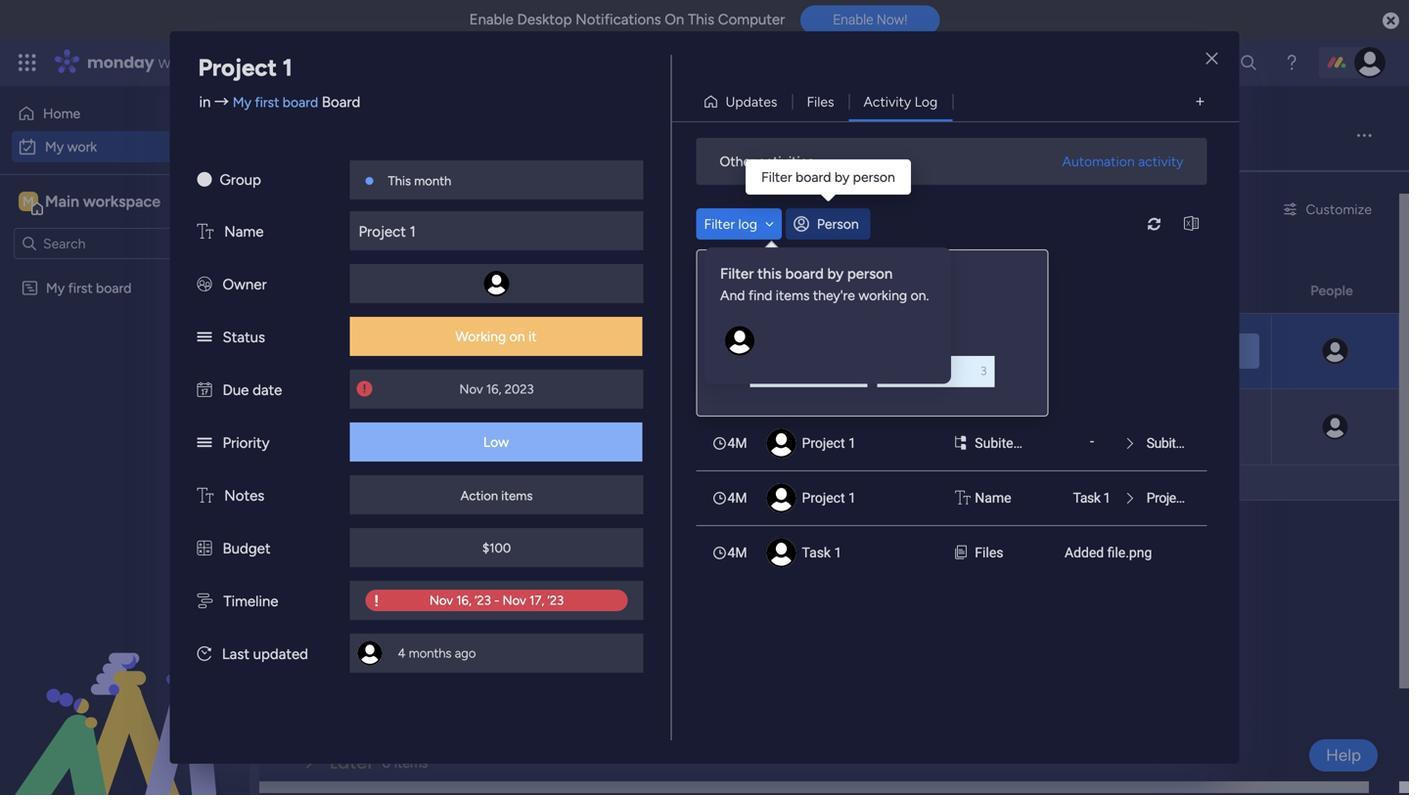 Task type: vqa. For each thing, say whether or not it's contained in the screenshot.
the middle dapulse dropdown down arrow image
no



Task type: describe. For each thing, give the bounding box(es) containing it.
in → my first board board
[[199, 93, 360, 111]]

filter inside button
[[704, 216, 735, 232]]

on.
[[911, 287, 929, 304]]

this down work
[[388, 173, 411, 189]]

on inside project 1 dialog
[[510, 328, 525, 345]]

subitems
[[975, 435, 1032, 452]]

0 inside later 0 items
[[382, 755, 391, 772]]

dapulse date column image
[[197, 382, 212, 399]]

last
[[222, 646, 250, 663]]

notifications
[[576, 11, 661, 28]]

project 1 dialog
[[0, 0, 1409, 796]]

refresh image
[[1139, 217, 1170, 231]]

main workspace
[[45, 192, 160, 211]]

1 button
[[395, 324, 407, 400]]

my first board list box
[[0, 268, 250, 569]]

+
[[320, 475, 329, 492]]

showing
[[784, 268, 838, 284]]

month down 16,
[[465, 401, 505, 417]]

0 vertical spatial task 1
[[1073, 490, 1111, 506]]

notes
[[224, 487, 264, 505]]

23,
[[879, 419, 896, 435]]

nov 23, 2023
[[852, 419, 928, 435]]

ago
[[455, 646, 476, 662]]

my first board link
[[233, 94, 318, 111]]

filter board by person
[[761, 169, 895, 185]]

1 this month button from the top
[[431, 322, 511, 343]]

later 0 items
[[330, 751, 428, 776]]

my first board inside list box
[[46, 280, 132, 297]]

other activities
[[720, 153, 814, 170]]

work
[[341, 113, 420, 157]]

workspace
[[83, 192, 160, 211]]

workspace selection element
[[19, 190, 163, 215]]

other
[[720, 153, 755, 170]]

updates button
[[695, 86, 792, 117]]

v2 multiple person column image
[[197, 276, 212, 294]]

activity log
[[864, 93, 938, 110]]

nov for nov 23, 2023
[[852, 419, 876, 435]]

on
[[665, 11, 684, 28]]

person button
[[786, 208, 871, 240]]

items inside filter this board by person and find items they're working on.
[[776, 287, 810, 304]]

board down 1 button
[[376, 401, 411, 417]]

today
[[330, 539, 386, 564]]

project inside project 1 button
[[531, 401, 575, 417]]

this left week
[[330, 610, 366, 635]]

first inside my first board list box
[[68, 280, 93, 297]]

activity
[[864, 93, 911, 110]]

low
[[483, 434, 509, 451]]

0 horizontal spatial task 1
[[802, 545, 842, 561]]

month up filter dashboard by text search box
[[414, 173, 451, 189]]

this down "2"
[[437, 324, 462, 341]]

my inside in → my first board board
[[233, 94, 251, 111]]

due date
[[223, 382, 282, 399]]

help button
[[1309, 740, 1378, 772]]

1 horizontal spatial task
[[1073, 490, 1100, 506]]

v2 overdue deadline image
[[357, 380, 372, 399]]

dapulse timeline column image
[[197, 593, 213, 611]]

close image
[[1206, 52, 1218, 66]]

and
[[720, 287, 745, 304]]

new item
[[297, 201, 356, 218]]

project 1 button
[[525, 398, 590, 420]]

filter inside filter this board by person and find items they're working on.
[[720, 265, 754, 283]]

activity
[[1138, 153, 1184, 170]]

new item button
[[289, 194, 364, 225]]

home link
[[12, 98, 238, 129]]

later
[[330, 751, 374, 776]]

my work option
[[12, 131, 238, 162]]

people
[[1311, 282, 1353, 299]]

v2 subtasks column small image
[[955, 434, 966, 454]]

enable desktop notifications on this computer
[[469, 11, 785, 28]]

past dates 2 items
[[330, 281, 478, 306]]

0 horizontal spatial subitem
[[349, 429, 408, 448]]

month up 16,
[[465, 324, 505, 341]]

dapulse text column image for notes
[[197, 487, 213, 505]]

add view image
[[1196, 95, 1204, 109]]

monday work management
[[87, 51, 304, 73]]

Filter dashboard by text search field
[[372, 194, 550, 225]]

home
[[43, 105, 80, 122]]

automation
[[1062, 153, 1135, 170]]

last updated
[[222, 646, 308, 663]]

date
[[872, 282, 901, 299]]

files button
[[792, 86, 849, 117]]

4m for files
[[728, 545, 747, 561]]

due
[[223, 382, 249, 399]]

add
[[332, 475, 357, 492]]

first down v2 overdue deadline icon
[[348, 401, 372, 417]]

v2 sun image
[[197, 171, 212, 189]]

2
[[433, 285, 440, 302]]

this month down "2"
[[437, 324, 505, 341]]

enable now!
[[833, 11, 907, 28]]

help image
[[1282, 53, 1301, 72]]

board
[[322, 93, 360, 111]]

help
[[1326, 746, 1361, 766]]

angle down image
[[765, 217, 774, 231]]

hide
[[605, 201, 634, 218]]

list box inside project 1 dialog
[[696, 416, 1207, 580]]

desktop
[[517, 11, 572, 28]]

0 horizontal spatial name
[[224, 223, 264, 241]]

items inside later 0 items
[[394, 755, 428, 772]]

files inside button
[[807, 93, 834, 110]]

monday
[[87, 51, 154, 73]]

main
[[45, 192, 79, 211]]

home option
[[12, 98, 238, 129]]

2023 for nov 23, 2023
[[899, 419, 928, 435]]

1 my first board button from the top
[[320, 322, 417, 343]]

this month up nov 23, 2023
[[888, 363, 951, 379]]

first inside in → my first board board
[[255, 94, 279, 111]]

updates
[[726, 93, 777, 110]]

this month up filter dashboard by text search box
[[388, 173, 451, 189]]

lottie animation image
[[0, 598, 250, 796]]

filter log button
[[696, 208, 782, 240]]

v2 pulse updated log image
[[197, 646, 211, 663]]

this week 0 items
[[330, 610, 471, 635]]

dates
[[373, 281, 425, 306]]

export to excel image
[[1176, 217, 1207, 231]]

months
[[409, 646, 452, 662]]

priority
[[223, 434, 270, 452]]

nov for nov 16, 2023
[[459, 382, 483, 397]]

this right on at the left top of page
[[688, 11, 714, 28]]

added file.png
[[1065, 545, 1152, 561]]

it inside project 1 dialog
[[528, 328, 537, 345]]

1 vertical spatial files
[[975, 545, 1003, 561]]

working on it inside project 1 dialog
[[455, 328, 537, 345]]

find
[[749, 287, 772, 304]]

2 vertical spatial my first board
[[326, 401, 411, 417]]

+ add item
[[320, 475, 388, 492]]

my work
[[289, 113, 420, 157]]

my work
[[45, 138, 97, 155]]

action
[[461, 488, 498, 504]]

this up nov 23, 2023
[[888, 363, 911, 379]]

past
[[330, 281, 369, 306]]



Task type: locate. For each thing, give the bounding box(es) containing it.
updated
[[253, 646, 308, 663]]

by inside filter this board by person and find items they're working on.
[[827, 265, 844, 283]]

working right v2 subtasks column small icon
[[1002, 419, 1053, 435]]

name down subitems
[[975, 490, 1011, 506]]

1 vertical spatial activities
[[852, 268, 907, 284]]

my first board button
[[320, 322, 417, 343], [320, 398, 417, 420]]

month
[[414, 173, 451, 189], [465, 324, 505, 341], [914, 363, 951, 379], [465, 401, 505, 417]]

filter log up and on the top
[[707, 266, 769, 285]]

my first board down v2 overdue deadline icon
[[326, 401, 411, 417]]

0 vertical spatial v2 status image
[[197, 329, 212, 346]]

2 v2 status image from the top
[[197, 434, 212, 452]]

1 vertical spatial by
[[827, 265, 844, 283]]

1 vertical spatial task 1
[[802, 545, 842, 561]]

2 this month button from the top
[[431, 398, 511, 420]]

automation activity button
[[1054, 146, 1191, 177]]

log up find
[[747, 266, 769, 285]]

board down "search in workspace" field
[[96, 280, 132, 297]]

board right 'this'
[[785, 265, 824, 283]]

0 horizontal spatial 3
[[841, 268, 849, 284]]

enable for enable desktop notifications on this computer
[[469, 11, 514, 28]]

0 right later at the bottom left of page
[[382, 755, 391, 772]]

dapulse numbers column image
[[197, 540, 212, 558]]

0 vertical spatial filter log
[[704, 216, 757, 232]]

0 vertical spatial by
[[835, 169, 850, 185]]

2 4m from the top
[[728, 490, 747, 506]]

nov left 16,
[[459, 382, 483, 397]]

→
[[214, 93, 229, 111]]

2023 right the 23,
[[899, 419, 928, 435]]

person up person
[[853, 169, 895, 185]]

project
[[198, 53, 277, 82], [359, 223, 406, 241], [326, 353, 376, 371], [531, 401, 575, 417], [802, 435, 845, 452], [802, 490, 845, 506], [1147, 490, 1187, 506]]

board inside in → my first board board
[[283, 94, 318, 111]]

0 vertical spatial 0
[[425, 614, 433, 631]]

filter log left angle down icon
[[704, 216, 757, 232]]

my first board button up + add item
[[320, 398, 417, 420]]

0 horizontal spatial subitem 1
[[349, 429, 419, 448]]

1 horizontal spatial subitem
[[1147, 435, 1194, 452]]

dapulse text column image for name
[[955, 488, 971, 509]]

1 vertical spatial status
[[223, 329, 265, 346]]

automation activity
[[1062, 153, 1184, 170]]

1 4m from the top
[[728, 435, 747, 452]]

timeline
[[223, 593, 278, 611]]

my
[[233, 94, 251, 111], [289, 113, 334, 157], [45, 138, 64, 155], [46, 280, 65, 297], [326, 324, 345, 341], [326, 401, 345, 417]]

2023 for nov 16, 2023
[[505, 382, 534, 397]]

customize
[[1306, 201, 1372, 218]]

items inside this week 0 items
[[437, 614, 471, 631]]

action items
[[461, 488, 533, 504]]

by up they're
[[827, 265, 844, 283]]

item right add
[[361, 475, 388, 492]]

my up add
[[326, 401, 345, 417]]

1 vertical spatial v2 status image
[[197, 434, 212, 452]]

1 horizontal spatial 2023
[[899, 419, 928, 435]]

0 vertical spatial person
[[853, 169, 895, 185]]

search image
[[526, 202, 542, 217]]

0 vertical spatial 4m
[[728, 435, 747, 452]]

nov inside project 1 dialog
[[459, 382, 483, 397]]

working up 16,
[[455, 328, 506, 345]]

1 horizontal spatial task 1
[[1073, 490, 1111, 506]]

work right the monday at left
[[158, 51, 193, 73]]

now!
[[877, 11, 907, 28]]

1 horizontal spatial enable
[[833, 11, 873, 28]]

my first board down past
[[326, 324, 411, 341]]

owner
[[223, 276, 267, 294]]

my inside option
[[45, 138, 64, 155]]

None search field
[[372, 194, 550, 225]]

1 enable from the left
[[469, 11, 514, 28]]

date
[[253, 382, 282, 399]]

0
[[425, 614, 433, 631], [382, 755, 391, 772]]

0 horizontal spatial enable
[[469, 11, 514, 28]]

4 months ago
[[398, 646, 476, 662]]

workspace image
[[19, 191, 38, 212]]

1 horizontal spatial status
[[1019, 282, 1059, 299]]

my down "search in workspace" field
[[46, 280, 65, 297]]

my first board down "search in workspace" field
[[46, 280, 132, 297]]

items down showing
[[776, 287, 810, 304]]

1 horizontal spatial 3
[[981, 364, 987, 378]]

1 vertical spatial person
[[847, 265, 893, 283]]

board down dates
[[376, 324, 411, 341]]

monday marketplace image
[[1191, 53, 1210, 72]]

my down the home
[[45, 138, 64, 155]]

activity log button
[[849, 86, 952, 117]]

0 vertical spatial files
[[807, 93, 834, 110]]

board
[[283, 94, 318, 111], [796, 169, 831, 185], [785, 265, 824, 283], [96, 280, 132, 297], [376, 324, 411, 341], [376, 401, 411, 417]]

4
[[398, 646, 406, 662]]

nov left the 23,
[[852, 419, 876, 435]]

items inside past dates 2 items
[[444, 285, 478, 302]]

dapulse text column image left the notes
[[197, 487, 213, 505]]

item right new
[[329, 201, 356, 218]]

0 horizontal spatial files
[[807, 93, 834, 110]]

1 horizontal spatial activities
[[852, 268, 907, 284]]

showing 3 activities
[[784, 268, 907, 284]]

1 vertical spatial 0
[[382, 755, 391, 772]]

this month button down "2"
[[431, 322, 511, 343]]

0 vertical spatial nov
[[459, 382, 483, 397]]

name right dapulse text column image
[[224, 223, 264, 241]]

v2 status image for status
[[197, 329, 212, 346]]

2023 inside project 1 dialog
[[505, 382, 534, 397]]

task 1
[[1073, 490, 1111, 506], [802, 545, 842, 561]]

1 horizontal spatial files
[[975, 545, 1003, 561]]

v2 status image for priority
[[197, 434, 212, 452]]

they're
[[813, 287, 855, 304]]

3 4m from the top
[[728, 545, 747, 561]]

v2 file column image
[[955, 543, 967, 564]]

m
[[23, 193, 34, 210]]

time
[[750, 328, 780, 344]]

item
[[329, 201, 356, 218], [361, 475, 388, 492]]

16,
[[486, 382, 501, 397]]

1 vertical spatial my first board
[[326, 324, 411, 341]]

lottie animation element
[[0, 598, 250, 796]]

first
[[255, 94, 279, 111], [68, 280, 93, 297], [348, 324, 372, 341], [348, 401, 372, 417]]

status
[[1019, 282, 1059, 299], [223, 329, 265, 346]]

customize button
[[1275, 194, 1380, 225]]

1 horizontal spatial dapulse text column image
[[955, 488, 971, 509]]

subitem 1 inside project 1 dialog
[[1147, 435, 1204, 452]]

this down the "nov 16, 2023"
[[437, 401, 462, 417]]

subitem
[[349, 429, 408, 448], [1147, 435, 1194, 452]]

files right v2 file column icon
[[975, 545, 1003, 561]]

work down the home
[[67, 138, 97, 155]]

0 vertical spatial this month button
[[431, 322, 511, 343]]

log
[[738, 216, 757, 232], [747, 266, 769, 285]]

my first board button down past
[[320, 322, 417, 343]]

items inside project 1 dialog
[[501, 488, 533, 504]]

work for monday
[[158, 51, 193, 73]]

0 horizontal spatial 2023
[[505, 382, 534, 397]]

4m for subitems
[[728, 435, 747, 452]]

1 v2 status image from the top
[[197, 329, 212, 346]]

enable left now!
[[833, 11, 873, 28]]

0 horizontal spatial 0
[[382, 755, 391, 772]]

budget
[[223, 540, 271, 558]]

activities up working
[[852, 268, 907, 284]]

1 horizontal spatial subitem 1
[[1147, 435, 1204, 452]]

project 1 inside project 1 button
[[531, 401, 584, 417]]

1 horizontal spatial name
[[975, 490, 1011, 506]]

v2 status image down v2 multiple person column icon
[[197, 329, 212, 346]]

items
[[444, 285, 478, 302], [776, 287, 810, 304], [501, 488, 533, 504], [437, 614, 471, 631], [394, 755, 428, 772]]

Search in workspace field
[[41, 232, 163, 255]]

enable for enable now!
[[833, 11, 873, 28]]

hide button
[[569, 194, 641, 225]]

person inside filter this board by person and find items they're working on.
[[847, 265, 893, 283]]

$100
[[482, 541, 511, 556]]

nov
[[459, 382, 483, 397], [852, 419, 876, 435]]

list box
[[696, 416, 1207, 580]]

2 vertical spatial 4m
[[728, 545, 747, 561]]

board left board
[[283, 94, 318, 111]]

0 up 'months'
[[425, 614, 433, 631]]

1 vertical spatial log
[[747, 266, 769, 285]]

person
[[817, 216, 859, 232]]

0 vertical spatial task
[[1073, 490, 1100, 506]]

search everything image
[[1239, 53, 1258, 72]]

my down board
[[289, 113, 334, 157]]

dapulse text column image
[[197, 487, 213, 505], [955, 488, 971, 509]]

week
[[370, 610, 417, 635]]

working inside project 1 dialog
[[455, 328, 506, 345]]

board up person popup button
[[796, 169, 831, 185]]

working on it
[[455, 328, 537, 345], [1002, 343, 1083, 360], [1002, 419, 1083, 435]]

activities right other
[[759, 153, 814, 170]]

filter log inside button
[[704, 216, 757, 232]]

my work link
[[12, 131, 238, 162]]

work
[[158, 51, 193, 73], [67, 138, 97, 155]]

0 horizontal spatial work
[[67, 138, 97, 155]]

month up nov 23, 2023
[[914, 363, 951, 379]]

1 vertical spatial this month button
[[431, 398, 511, 420]]

0 vertical spatial 2023
[[505, 382, 534, 397]]

0 vertical spatial my first board button
[[320, 322, 417, 343]]

working up subitems
[[1002, 343, 1053, 360]]

items right "2"
[[444, 285, 478, 302]]

1 vertical spatial filter log
[[707, 266, 769, 285]]

1 vertical spatial work
[[67, 138, 97, 155]]

items up ago on the bottom left of the page
[[437, 614, 471, 631]]

board inside filter this board by person and find items they're working on.
[[785, 265, 824, 283]]

1 horizontal spatial nov
[[852, 419, 876, 435]]

enable
[[469, 11, 514, 28], [833, 11, 873, 28]]

my inside list box
[[46, 280, 65, 297]]

4m for name
[[728, 490, 747, 506]]

this month down 16,
[[437, 401, 505, 417]]

in
[[199, 93, 211, 111]]

filter this board by person and find items they're working on.
[[720, 265, 929, 304]]

v2 status image
[[197, 329, 212, 346], [197, 434, 212, 452]]

3 up subitems
[[981, 364, 987, 378]]

0 vertical spatial my first board
[[46, 280, 132, 297]]

3 up they're
[[841, 268, 849, 284]]

2023
[[505, 382, 534, 397], [899, 419, 928, 435]]

0 vertical spatial activities
[[759, 153, 814, 170]]

2 my first board button from the top
[[320, 398, 417, 420]]

1 horizontal spatial 0
[[425, 614, 433, 631]]

board inside list box
[[96, 280, 132, 297]]

computer
[[718, 11, 785, 28]]

log
[[915, 93, 938, 110]]

column header
[[1119, 274, 1272, 307]]

0 vertical spatial work
[[158, 51, 193, 73]]

it
[[528, 328, 537, 345], [1075, 343, 1083, 360], [1075, 419, 1083, 435]]

2 enable from the left
[[833, 11, 873, 28]]

person
[[853, 169, 895, 185], [847, 265, 893, 283]]

0 inside this week 0 items
[[425, 614, 433, 631]]

group
[[220, 171, 261, 189]]

list box containing 4m
[[696, 416, 1207, 580]]

by up person
[[835, 169, 850, 185]]

work inside option
[[67, 138, 97, 155]]

0 vertical spatial name
[[224, 223, 264, 241]]

this month button
[[431, 322, 511, 343], [431, 398, 511, 420]]

added
[[1065, 545, 1104, 561]]

0 horizontal spatial nov
[[459, 382, 483, 397]]

1 vertical spatial 2023
[[899, 419, 928, 435]]

option
[[0, 271, 250, 274]]

0 vertical spatial log
[[738, 216, 757, 232]]

0 vertical spatial status
[[1019, 282, 1059, 299]]

0 vertical spatial 3
[[841, 268, 849, 284]]

this month button down 16,
[[431, 398, 511, 420]]

0 horizontal spatial task
[[802, 545, 831, 561]]

1 vertical spatial my first board button
[[320, 398, 417, 420]]

0 horizontal spatial item
[[329, 201, 356, 218]]

4m
[[728, 435, 747, 452], [728, 490, 747, 506], [728, 545, 747, 561]]

3
[[841, 268, 849, 284], [981, 364, 987, 378]]

person up working
[[847, 265, 893, 283]]

enable now! button
[[801, 5, 940, 34]]

on
[[510, 328, 525, 345], [1056, 343, 1072, 360], [1056, 419, 1072, 435]]

1 vertical spatial 3
[[981, 364, 987, 378]]

by
[[835, 169, 850, 185], [827, 265, 844, 283]]

my right →
[[233, 94, 251, 111]]

first down "search in workspace" field
[[68, 280, 93, 297]]

my down past
[[326, 324, 345, 341]]

0 horizontal spatial status
[[223, 329, 265, 346]]

subitem inside list box
[[1147, 435, 1194, 452]]

1 vertical spatial nov
[[852, 419, 876, 435]]

0 horizontal spatial dapulse text column image
[[197, 487, 213, 505]]

enable inside button
[[833, 11, 873, 28]]

dapulse text column image
[[197, 223, 213, 241]]

file.png
[[1107, 545, 1152, 561]]

work for my
[[67, 138, 97, 155]]

1 vertical spatial 4m
[[728, 490, 747, 506]]

enable left "desktop"
[[469, 11, 514, 28]]

log left angle down icon
[[738, 216, 757, 232]]

name
[[224, 223, 264, 241], [975, 490, 1011, 506]]

john smith image
[[1354, 47, 1386, 78]]

1 vertical spatial task
[[802, 545, 831, 561]]

files left 'activity'
[[807, 93, 834, 110]]

v2 status image left priority
[[197, 434, 212, 452]]

management
[[197, 51, 304, 73]]

first down past
[[348, 324, 372, 341]]

first down management
[[255, 94, 279, 111]]

0 vertical spatial item
[[329, 201, 356, 218]]

items right action
[[501, 488, 533, 504]]

items right later at the bottom left of page
[[394, 755, 428, 772]]

1 horizontal spatial item
[[361, 475, 388, 492]]

1 vertical spatial name
[[975, 490, 1011, 506]]

dapulse close image
[[1383, 11, 1399, 31]]

status inside project 1 dialog
[[223, 329, 265, 346]]

log inside button
[[738, 216, 757, 232]]

this month
[[388, 173, 451, 189], [437, 324, 505, 341], [888, 363, 951, 379], [437, 401, 505, 417]]

dapulse text column image up v2 file column icon
[[955, 488, 971, 509]]

select product image
[[18, 53, 37, 72]]

item inside button
[[329, 201, 356, 218]]

filter log
[[704, 216, 757, 232], [707, 266, 769, 285]]

nov 16, 2023
[[459, 382, 534, 397]]

1 horizontal spatial work
[[158, 51, 193, 73]]

1 vertical spatial item
[[361, 475, 388, 492]]

0 horizontal spatial activities
[[759, 153, 814, 170]]

2023 right 16,
[[505, 382, 534, 397]]

task
[[1073, 490, 1100, 506], [802, 545, 831, 561]]



